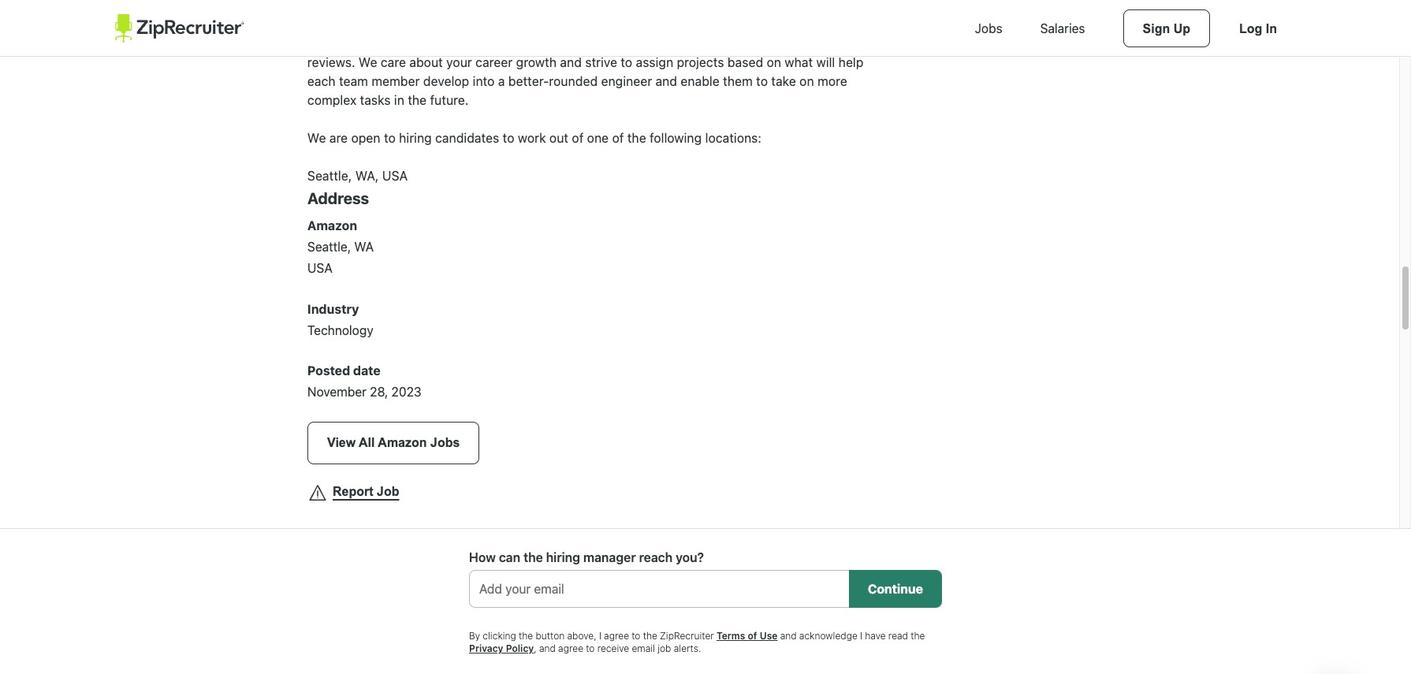 Task type: describe. For each thing, give the bounding box(es) containing it.
industry
[[307, 302, 359, 316]]

sign up
[[1143, 22, 1190, 35]]

work
[[518, 131, 546, 145]]

and down assign
[[656, 74, 677, 88]]

2 i from the left
[[860, 630, 862, 642]]

building
[[444, 17, 490, 32]]

28,
[[370, 385, 388, 399]]

1 i from the left
[[599, 630, 601, 642]]

ziprecruiter image
[[114, 14, 244, 43]]

alerts.
[[674, 642, 701, 654]]

we are open to hiring candidates to work out of one of the following locations:
[[307, 131, 762, 145]]

out
[[549, 131, 569, 145]]

them
[[723, 74, 753, 88]]

sign
[[1143, 22, 1170, 35]]

jobs link
[[956, 0, 1021, 57]]

most popular jobs similar to kinesis
[[307, 578, 677, 604]]

amazon seattle, wa usa
[[307, 218, 374, 275]]

view
[[327, 436, 356, 450]]

privacy policy link
[[469, 642, 534, 654]]

strive
[[585, 55, 617, 69]]

kinesis
[[605, 578, 677, 604]]

levels
[[817, 0, 850, 13]]

to left work
[[503, 131, 514, 145]]

one inside our team is dedicated to supporting new members. we have a broad mix of experience levels and tenures, and we're building an environment that celebrates knowledge sharing and mentorship. our senior members enjoy one-on-one mentoring and thorough, but kind, code reviews. we care about your career growth and strive to assign projects based on what will help each team member develop into a better-rounded engineer and enable them to take on more complex tasks in the future.
[[585, 36, 606, 50]]

locations:
[[705, 131, 762, 145]]

wa
[[354, 240, 374, 254]]

members.
[[549, 0, 607, 13]]

report
[[333, 485, 373, 498]]

1 horizontal spatial agree
[[604, 630, 629, 642]]

how can the hiring manager reach you?
[[469, 550, 704, 564]]

the up email
[[643, 630, 657, 642]]

the inside our team is dedicated to supporting new members. we have a broad mix of experience levels and tenures, and we're building an environment that celebrates knowledge sharing and mentorship. our senior members enjoy one-on-one mentoring and thorough, but kind, code reviews. we care about your career growth and strive to assign projects based on what will help each team member develop into a better-rounded engineer and enable them to take on more complex tasks in the future.
[[408, 93, 427, 107]]

of right out
[[572, 131, 584, 145]]

our team is dedicated to supporting new members. we have a broad mix of experience levels and tenures, and we're building an environment that celebrates knowledge sharing and mentorship. our senior members enjoy one-on-one mentoring and thorough, but kind, code reviews. we care about your career growth and strive to assign projects based on what will help each team member develop into a better-rounded engineer and enable them to take on more complex tasks in the future.
[[307, 0, 864, 107]]

have inside our team is dedicated to supporting new members. we have a broad mix of experience levels and tenures, and we're building an environment that celebrates knowledge sharing and mentorship. our senior members enjoy one-on-one mentoring and thorough, but kind, code reviews. we care about your career growth and strive to assign projects based on what will help each team member develop into a better-rounded engineer and enable them to take on more complex tasks in the future.
[[632, 0, 660, 13]]

in
[[1266, 22, 1277, 35]]

salaries link
[[1021, 0, 1104, 57]]

to left take
[[756, 74, 768, 88]]

future.
[[430, 93, 469, 107]]

1 horizontal spatial a
[[663, 0, 670, 13]]

1 horizontal spatial amazon
[[378, 436, 427, 450]]

your
[[446, 55, 472, 69]]

rounded
[[549, 74, 598, 88]]

by clicking the button above, i agree to the ziprecruiter terms of use and acknowledge i have read the privacy policy , and agree to receive email job alerts.
[[469, 630, 925, 654]]

0 horizontal spatial hiring
[[399, 131, 432, 145]]

member
[[372, 74, 420, 88]]

privacy
[[469, 642, 503, 654]]

more
[[818, 74, 847, 88]]

1 vertical spatial team
[[339, 74, 368, 88]]

1 vertical spatial jobs
[[430, 436, 460, 450]]

log in
[[1239, 22, 1277, 35]]

1 horizontal spatial usa
[[382, 169, 408, 183]]

ziprecruiter
[[660, 630, 714, 642]]

environment
[[511, 17, 584, 32]]

jobs inside main element
[[975, 21, 1002, 35]]

up
[[1174, 22, 1190, 35]]

that
[[587, 17, 610, 32]]

0 vertical spatial team
[[332, 0, 362, 13]]

use
[[760, 630, 778, 642]]

will
[[816, 55, 835, 69]]

is
[[365, 0, 374, 13]]

read
[[888, 630, 908, 642]]

the right 'read'
[[911, 630, 925, 642]]

job
[[377, 485, 399, 498]]

one-
[[537, 36, 564, 50]]

celebrates
[[614, 17, 675, 32]]

1 vertical spatial one
[[587, 131, 609, 145]]

help
[[839, 55, 864, 69]]

salaries
[[1040, 21, 1085, 35]]

have inside by clicking the button above, i agree to the ziprecruiter terms of use and acknowledge i have read the privacy policy , and agree to receive email job alerts.
[[865, 630, 886, 642]]

clicking
[[483, 630, 516, 642]]

in
[[394, 93, 404, 107]]

care
[[381, 55, 406, 69]]

industry technology
[[307, 302, 373, 337]]

broad
[[673, 0, 707, 13]]

technology
[[307, 323, 373, 337]]

enable
[[681, 74, 720, 88]]

mentoring
[[610, 36, 669, 50]]

and up the kind,
[[791, 17, 813, 32]]

2 vertical spatial we
[[307, 131, 326, 145]]

acknowledge
[[799, 630, 858, 642]]

job
[[658, 642, 671, 654]]

an
[[494, 17, 508, 32]]

better-
[[508, 74, 549, 88]]

the up policy
[[519, 630, 533, 642]]

all
[[359, 436, 375, 450]]

1 horizontal spatial hiring
[[546, 550, 580, 564]]

growth
[[516, 55, 557, 69]]

and up rounded
[[560, 55, 582, 69]]



Task type: locate. For each thing, give the bounding box(es) containing it.
can
[[499, 550, 520, 564]]

team
[[332, 0, 362, 13], [339, 74, 368, 88]]

november
[[307, 385, 367, 399]]

members
[[444, 36, 499, 50]]

seattle, inside amazon seattle, wa usa
[[307, 240, 351, 254]]

1 horizontal spatial on
[[800, 74, 814, 88]]

view all amazon jobs
[[327, 436, 460, 450]]

0 vertical spatial one
[[585, 36, 606, 50]]

2 horizontal spatial we
[[610, 0, 629, 13]]

we up 'celebrates'
[[610, 0, 629, 13]]

hiring down in
[[399, 131, 432, 145]]

one
[[585, 36, 606, 50], [587, 131, 609, 145]]

into
[[473, 74, 495, 88]]

take
[[771, 74, 796, 88]]

career
[[476, 55, 513, 69]]

based
[[728, 55, 763, 69]]

tasks
[[360, 93, 391, 107]]

0 vertical spatial have
[[632, 0, 660, 13]]

amazon
[[307, 218, 357, 233], [378, 436, 427, 450]]

senior
[[405, 36, 441, 50]]

and up projects
[[673, 36, 694, 50]]

knowledge
[[678, 17, 741, 32]]

terms
[[717, 630, 745, 642]]

agree up receive
[[604, 630, 629, 642]]

our up care
[[380, 36, 402, 50]]

one right out
[[587, 131, 609, 145]]

and right ,
[[539, 642, 556, 654]]

1 vertical spatial we
[[359, 55, 377, 69]]

team up complex
[[339, 74, 368, 88]]

mentorship.
[[307, 36, 377, 50]]

jobs right all at the bottom of page
[[430, 436, 460, 450]]

0 horizontal spatial usa
[[307, 261, 333, 275]]

the right can at the bottom of the page
[[524, 550, 543, 564]]

log in link
[[1220, 9, 1297, 47]]

usa inside amazon seattle, wa usa
[[307, 261, 333, 275]]

usa right wa,
[[382, 169, 408, 183]]

a left broad
[[663, 0, 670, 13]]

to down how can the hiring manager reach you? on the left bottom
[[579, 578, 600, 604]]

similar
[[504, 578, 575, 604]]

1 vertical spatial our
[[380, 36, 402, 50]]

2023
[[391, 385, 422, 399]]

continue
[[868, 582, 923, 596]]

we left are
[[307, 131, 326, 145]]

complex
[[307, 93, 357, 107]]

dedicated
[[378, 0, 436, 13]]

email
[[632, 642, 655, 654]]

amazon down address
[[307, 218, 357, 233]]

0 horizontal spatial have
[[632, 0, 660, 13]]

and down dedicated
[[384, 17, 405, 32]]

0 horizontal spatial i
[[599, 630, 601, 642]]

of down 'engineer'
[[612, 131, 624, 145]]

we left care
[[359, 55, 377, 69]]

main element
[[114, 0, 1297, 57]]

assign
[[636, 55, 673, 69]]

sign up link
[[1123, 9, 1210, 47]]

and up mentorship.
[[307, 17, 329, 32]]

0 vertical spatial usa
[[382, 169, 408, 183]]

following
[[650, 131, 702, 145]]

a
[[663, 0, 670, 13], [498, 74, 505, 88]]

of inside our team is dedicated to supporting new members. we have a broad mix of experience levels and tenures, and we're building an environment that celebrates knowledge sharing and mentorship. our senior members enjoy one-on-one mentoring and thorough, but kind, code reviews. we care about your career growth and strive to assign projects based on what will help each team member develop into a better-rounded engineer and enable them to take on more complex tasks in the future.
[[735, 0, 746, 13]]

0 horizontal spatial our
[[307, 0, 329, 13]]

what
[[785, 55, 813, 69]]

to down the above, at the left of page
[[586, 642, 595, 654]]

open
[[351, 131, 381, 145]]

1 vertical spatial hiring
[[546, 550, 580, 564]]

above,
[[567, 630, 597, 642]]

and
[[307, 17, 329, 32], [384, 17, 405, 32], [791, 17, 813, 32], [673, 36, 694, 50], [560, 55, 582, 69], [656, 74, 677, 88], [780, 630, 797, 642], [539, 642, 556, 654]]

by
[[469, 630, 480, 642]]

have up 'celebrates'
[[632, 0, 660, 13]]

new
[[521, 0, 545, 13]]

i up receive
[[599, 630, 601, 642]]

posted date november 28, 2023
[[307, 363, 422, 399]]

2 seattle, from the top
[[307, 240, 351, 254]]

0 vertical spatial jobs
[[975, 21, 1002, 35]]

posted
[[307, 363, 350, 378]]

sharing
[[745, 17, 788, 32]]

2 vertical spatial jobs
[[448, 578, 499, 604]]

the right in
[[408, 93, 427, 107]]

a right into
[[498, 74, 505, 88]]

jobs left 'salaries' link
[[975, 21, 1002, 35]]

to up 'engineer'
[[621, 55, 633, 69]]

0 horizontal spatial amazon
[[307, 218, 357, 233]]

jobs down how at the bottom of the page
[[448, 578, 499, 604]]

0 horizontal spatial agree
[[558, 642, 583, 654]]

0 vertical spatial agree
[[604, 630, 629, 642]]

hiring up "similar"
[[546, 550, 580, 564]]

have
[[632, 0, 660, 13], [865, 630, 886, 642]]

log
[[1239, 22, 1262, 35]]

you?
[[676, 550, 704, 564]]

,
[[534, 642, 537, 654]]

1 horizontal spatial our
[[380, 36, 402, 50]]

amazon inside amazon seattle, wa usa
[[307, 218, 357, 233]]

one down that
[[585, 36, 606, 50]]

1 horizontal spatial have
[[865, 630, 886, 642]]

Add your email email field
[[469, 570, 849, 608]]

code
[[812, 36, 841, 50]]

and right use
[[780, 630, 797, 642]]

report job
[[333, 485, 399, 498]]

seattle, wa, usa
[[307, 169, 408, 183]]

1 vertical spatial amazon
[[378, 436, 427, 450]]

1 vertical spatial seattle,
[[307, 240, 351, 254]]

0 vertical spatial on
[[767, 55, 781, 69]]

usa up industry
[[307, 261, 333, 275]]

seattle, left wa
[[307, 240, 351, 254]]

of left use
[[748, 630, 757, 642]]

1 horizontal spatial i
[[860, 630, 862, 642]]

to right open
[[384, 131, 396, 145]]

our up mentorship.
[[307, 0, 329, 13]]

0 vertical spatial seattle,
[[307, 169, 352, 183]]

button
[[536, 630, 565, 642]]

mix
[[711, 0, 731, 13]]

1 vertical spatial have
[[865, 630, 886, 642]]

i right 'acknowledge'
[[860, 630, 862, 642]]

to up 'we're'
[[440, 0, 451, 13]]

1 vertical spatial a
[[498, 74, 505, 88]]

enjoy
[[502, 36, 534, 50]]

0 vertical spatial we
[[610, 0, 629, 13]]

0 vertical spatial amazon
[[307, 218, 357, 233]]

terms of use link
[[717, 630, 778, 642]]

engineer
[[601, 74, 652, 88]]

reach
[[639, 550, 673, 564]]

0 vertical spatial our
[[307, 0, 329, 13]]

0 vertical spatial hiring
[[399, 131, 432, 145]]

the left following at top left
[[627, 131, 646, 145]]

on down but
[[767, 55, 781, 69]]

1 vertical spatial on
[[800, 74, 814, 88]]

1 seattle, from the top
[[307, 169, 352, 183]]

1 vertical spatial usa
[[307, 261, 333, 275]]

thorough,
[[698, 36, 754, 50]]

to up email
[[632, 630, 640, 642]]

seattle,
[[307, 169, 352, 183], [307, 240, 351, 254]]

on-
[[564, 36, 585, 50]]

about
[[409, 55, 443, 69]]

on down what
[[800, 74, 814, 88]]

0 vertical spatial a
[[663, 0, 670, 13]]

jobs
[[975, 21, 1002, 35], [430, 436, 460, 450], [448, 578, 499, 604]]

1 vertical spatial agree
[[558, 642, 583, 654]]

of inside by clicking the button above, i agree to the ziprecruiter terms of use and acknowledge i have read the privacy policy , and agree to receive email job alerts.
[[748, 630, 757, 642]]

amazon right all at the bottom of page
[[378, 436, 427, 450]]

0 horizontal spatial a
[[498, 74, 505, 88]]

popular
[[364, 578, 443, 604]]

have left 'read'
[[865, 630, 886, 642]]

but
[[758, 36, 777, 50]]

supporting
[[455, 0, 518, 13]]

team up tenures, in the top left of the page
[[332, 0, 362, 13]]

to
[[440, 0, 451, 13], [621, 55, 633, 69], [756, 74, 768, 88], [384, 131, 396, 145], [503, 131, 514, 145], [579, 578, 600, 604], [632, 630, 640, 642], [586, 642, 595, 654]]

report job button
[[307, 479, 400, 506]]

of right mix
[[735, 0, 746, 13]]

seattle, up address
[[307, 169, 352, 183]]

date
[[353, 363, 381, 378]]

1 horizontal spatial we
[[359, 55, 377, 69]]

continue button
[[849, 570, 942, 608]]

each
[[307, 74, 336, 88]]

develop
[[423, 74, 469, 88]]

0 horizontal spatial on
[[767, 55, 781, 69]]

projects
[[677, 55, 724, 69]]

receive
[[597, 642, 629, 654]]

how
[[469, 550, 496, 564]]

tenures,
[[333, 17, 380, 32]]

0 horizontal spatial we
[[307, 131, 326, 145]]

agree down the above, at the left of page
[[558, 642, 583, 654]]

wa,
[[355, 169, 379, 183]]

i
[[599, 630, 601, 642], [860, 630, 862, 642]]



Task type: vqa. For each thing, say whether or not it's contained in the screenshot.
TRENDING for Trending Categories
no



